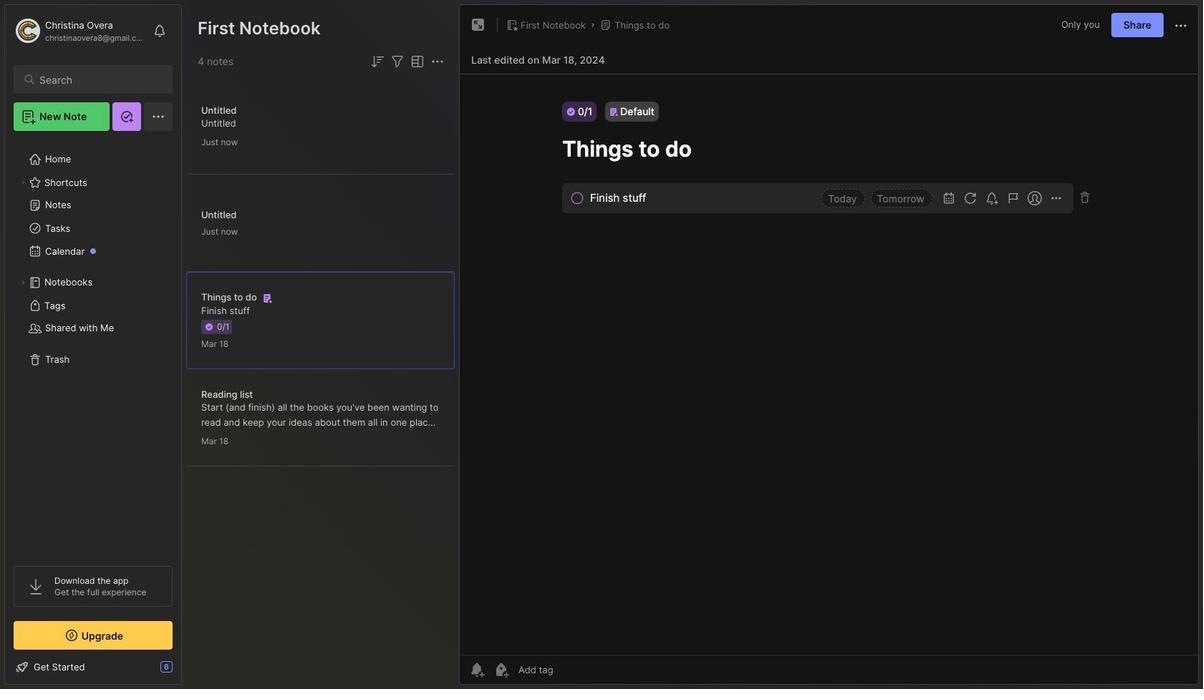Task type: describe. For each thing, give the bounding box(es) containing it.
tree inside the main element
[[5, 140, 181, 554]]

click to collapse image
[[181, 663, 192, 680]]

add filters image
[[389, 53, 406, 70]]

note window element
[[459, 4, 1199, 689]]

Sort options field
[[369, 53, 386, 70]]

none search field inside the main element
[[39, 71, 160, 88]]

Search text field
[[39, 73, 160, 87]]

View options field
[[406, 53, 426, 70]]

expand notebooks image
[[19, 279, 27, 287]]



Task type: vqa. For each thing, say whether or not it's contained in the screenshot.
the Add a reminder image
yes



Task type: locate. For each thing, give the bounding box(es) containing it.
Add filters field
[[389, 53, 406, 70]]

more actions image for the bottom more actions field
[[429, 53, 446, 70]]

1 horizontal spatial more actions field
[[1172, 16, 1190, 34]]

expand note image
[[470, 16, 487, 34]]

0 vertical spatial more actions image
[[1172, 17, 1190, 34]]

main element
[[0, 0, 186, 690]]

add a reminder image
[[468, 662, 486, 679]]

Note Editor text field
[[460, 74, 1198, 655]]

tree
[[5, 140, 181, 554]]

Help and Learning task checklist field
[[5, 656, 181, 679]]

Add tag field
[[517, 664, 625, 677]]

Account field
[[14, 16, 146, 45]]

0 horizontal spatial more actions field
[[429, 53, 446, 70]]

1 vertical spatial more actions field
[[429, 53, 446, 70]]

None search field
[[39, 71, 160, 88]]

1 horizontal spatial more actions image
[[1172, 17, 1190, 34]]

more actions image for right more actions field
[[1172, 17, 1190, 34]]

add tag image
[[493, 662, 510, 679]]

more actions image
[[1172, 17, 1190, 34], [429, 53, 446, 70]]

1 vertical spatial more actions image
[[429, 53, 446, 70]]

0 horizontal spatial more actions image
[[429, 53, 446, 70]]

More actions field
[[1172, 16, 1190, 34], [429, 53, 446, 70]]

0 vertical spatial more actions field
[[1172, 16, 1190, 34]]



